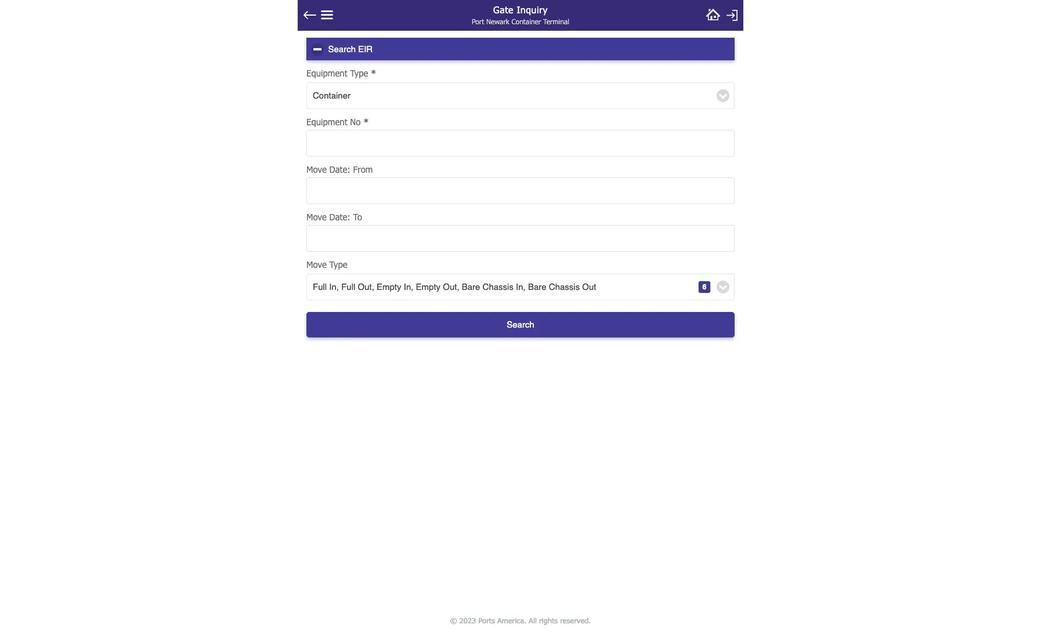 Task type: describe. For each thing, give the bounding box(es) containing it.
out
[[582, 282, 596, 292]]

no
[[350, 117, 361, 127]]

terminal
[[543, 17, 569, 26]]

full in, full out, empty in, empty out, bare chassis in, bare chassis out
[[313, 282, 596, 292]]

ports
[[478, 616, 495, 625]]

2 empty from the left
[[416, 282, 441, 292]]

inquiry
[[517, 4, 548, 15]]

* for equipment no *
[[363, 117, 369, 127]]

rights
[[539, 616, 558, 625]]

1 full from the left
[[313, 282, 327, 292]]

type for move
[[329, 259, 347, 270]]

from
[[353, 164, 373, 175]]

search
[[328, 44, 356, 54]]

eir
[[358, 44, 373, 54]]

move for move type
[[306, 259, 327, 270]]

type for equipment
[[350, 68, 368, 78]]

© 2023 ports america. all rights reserved.
[[450, 616, 591, 625]]

container inside gate inquiry port newark container terminal
[[512, 17, 541, 26]]

gate inquiry banner
[[298, 0, 744, 31]]

gate inquiry port newark container terminal
[[472, 4, 569, 26]]

move for move date: to
[[306, 212, 327, 222]]

reserved.
[[560, 616, 591, 625]]

© 2023 ports america. all rights reserved. footer
[[294, 614, 747, 629]]

2 chassis from the left
[[549, 282, 580, 292]]

1 vertical spatial container
[[313, 91, 351, 100]]

equipment type *
[[306, 68, 377, 78]]

move date: from
[[306, 164, 373, 175]]

america.
[[497, 616, 526, 625]]



Task type: locate. For each thing, give the bounding box(es) containing it.
0 horizontal spatial chassis
[[483, 282, 514, 292]]

0 vertical spatial container
[[512, 17, 541, 26]]

1 vertical spatial *
[[363, 117, 369, 127]]

to
[[353, 212, 362, 222]]

type
[[350, 68, 368, 78], [329, 259, 347, 270]]

0 vertical spatial move
[[306, 164, 327, 175]]

move date: to
[[306, 212, 362, 222]]

chassis
[[483, 282, 514, 292], [549, 282, 580, 292]]

*
[[371, 68, 377, 78], [363, 117, 369, 127]]

1 equipment from the top
[[306, 68, 348, 78]]

1 chassis from the left
[[483, 282, 514, 292]]

1 in, from the left
[[329, 282, 339, 292]]

date: left to
[[329, 212, 350, 222]]

equipment down the search
[[306, 68, 348, 78]]

1 horizontal spatial bare
[[528, 282, 547, 292]]

1 date: from the top
[[329, 164, 350, 175]]

©
[[450, 616, 457, 625]]

move down move date: to
[[306, 259, 327, 270]]

equipment no *
[[306, 117, 369, 127]]

1 vertical spatial type
[[329, 259, 347, 270]]

6
[[703, 283, 707, 291]]

0 vertical spatial date:
[[329, 164, 350, 175]]

0 horizontal spatial *
[[363, 117, 369, 127]]

full
[[313, 282, 327, 292], [341, 282, 355, 292]]

move for move date: from
[[306, 164, 327, 175]]

1 horizontal spatial in,
[[404, 282, 414, 292]]

date: for to
[[329, 212, 350, 222]]

* right no
[[363, 117, 369, 127]]

0 horizontal spatial type
[[329, 259, 347, 270]]

1 horizontal spatial type
[[350, 68, 368, 78]]

empty
[[377, 282, 401, 292], [416, 282, 441, 292]]

0 vertical spatial equipment
[[306, 68, 348, 78]]

1 bare from the left
[[462, 282, 480, 292]]

2 full from the left
[[341, 282, 355, 292]]

bare
[[462, 282, 480, 292], [528, 282, 547, 292]]

1 horizontal spatial chassis
[[549, 282, 580, 292]]

2 date: from the top
[[329, 212, 350, 222]]

1 move from the top
[[306, 164, 327, 175]]

container down equipment type *
[[313, 91, 351, 100]]

1 vertical spatial equipment
[[306, 117, 348, 127]]

1 out, from the left
[[358, 282, 374, 292]]

1 empty from the left
[[377, 282, 401, 292]]

1 horizontal spatial out,
[[443, 282, 459, 292]]

3 move from the top
[[306, 259, 327, 270]]

2023
[[460, 616, 476, 625]]

equipment left no
[[306, 117, 348, 127]]

move
[[306, 164, 327, 175], [306, 212, 327, 222], [306, 259, 327, 270]]

2 move from the top
[[306, 212, 327, 222]]

* down eir
[[371, 68, 377, 78]]

2 bare from the left
[[528, 282, 547, 292]]

0 horizontal spatial container
[[313, 91, 351, 100]]

move type
[[306, 259, 347, 270]]

out,
[[358, 282, 374, 292], [443, 282, 459, 292]]

1 vertical spatial date:
[[329, 212, 350, 222]]

newark
[[486, 17, 509, 26]]

search eir link
[[306, 38, 735, 60]]

0 horizontal spatial empty
[[377, 282, 401, 292]]

move left to
[[306, 212, 327, 222]]

date: left from on the top of the page
[[329, 164, 350, 175]]

0 horizontal spatial bare
[[462, 282, 480, 292]]

* for equipment type *
[[371, 68, 377, 78]]

3 in, from the left
[[516, 282, 526, 292]]

0 vertical spatial *
[[371, 68, 377, 78]]

port
[[472, 17, 484, 26]]

2 equipment from the top
[[306, 117, 348, 127]]

date:
[[329, 164, 350, 175], [329, 212, 350, 222]]

container
[[512, 17, 541, 26], [313, 91, 351, 100]]

0 horizontal spatial full
[[313, 282, 327, 292]]

gate inquiry heading
[[432, 0, 610, 18]]

equipment for equipment no *
[[306, 117, 348, 127]]

2 in, from the left
[[404, 282, 414, 292]]

gate
[[493, 4, 514, 15]]

1 vertical spatial move
[[306, 212, 327, 222]]

1 horizontal spatial container
[[512, 17, 541, 26]]

1 horizontal spatial *
[[371, 68, 377, 78]]

container down inquiry
[[512, 17, 541, 26]]

2 out, from the left
[[443, 282, 459, 292]]

date: for from
[[329, 164, 350, 175]]

all
[[529, 616, 537, 625]]

0 horizontal spatial out,
[[358, 282, 374, 292]]

0 vertical spatial type
[[350, 68, 368, 78]]

2 horizontal spatial in,
[[516, 282, 526, 292]]

equipment
[[306, 68, 348, 78], [306, 117, 348, 127]]

in,
[[329, 282, 339, 292], [404, 282, 414, 292], [516, 282, 526, 292]]

1 horizontal spatial empty
[[416, 282, 441, 292]]

search eir
[[328, 44, 373, 54]]

1 horizontal spatial full
[[341, 282, 355, 292]]

None button
[[306, 312, 735, 338]]

type down eir
[[350, 68, 368, 78]]

equipment for equipment type *
[[306, 68, 348, 78]]

move left from on the top of the page
[[306, 164, 327, 175]]

type down move date: to
[[329, 259, 347, 270]]

2 vertical spatial move
[[306, 259, 327, 270]]

0 horizontal spatial in,
[[329, 282, 339, 292]]



Task type: vqa. For each thing, say whether or not it's contained in the screenshot.
gate
yes



